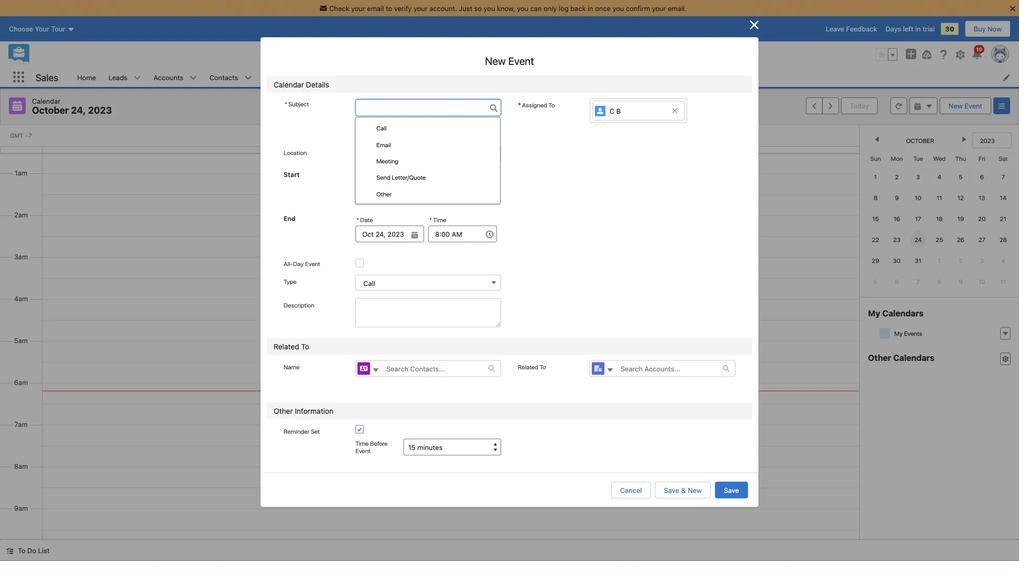 Task type: vqa. For each thing, say whether or not it's contained in the screenshot.


Task type: locate. For each thing, give the bounding box(es) containing it.
1 horizontal spatial in
[[916, 25, 921, 33]]

1 vertical spatial 4
[[1002, 257, 1005, 264]]

2 vertical spatial new
[[688, 487, 702, 494]]

now
[[988, 25, 1002, 33]]

0 horizontal spatial related to
[[274, 342, 309, 351]]

0 vertical spatial 3
[[916, 173, 920, 180]]

list box containing call
[[355, 117, 501, 205]]

opportunities link
[[258, 68, 314, 87]]

0 horizontal spatial your
[[351, 4, 365, 12]]

calendars for other calendars
[[894, 353, 935, 363]]

1 vertical spatial my
[[895, 330, 903, 337]]

calendar down sales
[[32, 97, 60, 105]]

1 save from the left
[[664, 487, 679, 494]]

1 horizontal spatial call
[[376, 124, 387, 132]]

group down * group
[[355, 214, 424, 242]]

related to
[[274, 342, 309, 351], [518, 364, 546, 371]]

2 vertical spatial group
[[355, 214, 424, 242]]

calendar
[[334, 73, 363, 81], [274, 80, 304, 89], [32, 97, 60, 105]]

0 horizontal spatial group
[[355, 214, 424, 242]]

save & new
[[664, 487, 702, 494]]

4 down wed
[[938, 173, 942, 180]]

−7
[[25, 132, 32, 139]]

you left can
[[517, 4, 529, 12]]

2 you from the left
[[517, 4, 529, 12]]

grid containing sun
[[865, 150, 1014, 292]]

11 up 18
[[937, 194, 942, 201]]

call down the complete this field.
[[376, 124, 387, 132]]

1 vertical spatial group
[[806, 98, 839, 114]]

Name text field
[[380, 361, 488, 377]]

calendar right details
[[334, 73, 363, 81]]

0 horizontal spatial 7
[[917, 278, 920, 285]]

contacts link
[[203, 68, 245, 87]]

5am
[[14, 337, 28, 344]]

save button
[[715, 482, 748, 499]]

10 up 17
[[915, 194, 922, 201]]

30 right trial
[[945, 25, 955, 33]]

this
[[383, 116, 393, 124]]

2 horizontal spatial other
[[868, 353, 892, 363]]

0 vertical spatial related to
[[274, 342, 309, 351]]

1 vertical spatial other
[[868, 353, 892, 363]]

back
[[571, 4, 586, 12]]

25
[[936, 236, 943, 243]]

8 up 15 on the right top of the page
[[874, 194, 878, 201]]

1 horizontal spatial related
[[518, 364, 538, 371]]

1 vertical spatial 2
[[959, 257, 963, 264]]

forecasts
[[389, 73, 420, 81]]

1 vertical spatial in
[[916, 25, 921, 33]]

0 vertical spatial 5
[[959, 173, 963, 180]]

sales
[[36, 72, 58, 83]]

other down hide items 'icon'
[[868, 353, 892, 363]]

accounts list item
[[147, 68, 203, 87]]

None text field
[[355, 99, 501, 116], [355, 182, 424, 198], [428, 226, 497, 242], [355, 99, 501, 116], [355, 182, 424, 198], [428, 226, 497, 242]]

related for related to
[[518, 364, 538, 371]]

3am
[[14, 253, 28, 261]]

calendar details
[[274, 80, 329, 89]]

grid
[[865, 150, 1014, 292]]

1 horizontal spatial calendar
[[274, 80, 304, 89]]

0 vertical spatial time
[[433, 216, 446, 224]]

16
[[894, 215, 900, 222]]

Location text field
[[355, 146, 501, 163]]

october inside calendar october 24, 2023
[[32, 105, 69, 116]]

1 horizontal spatial 10
[[979, 278, 986, 285]]

c b
[[610, 107, 621, 115]]

0 horizontal spatial time
[[355, 440, 369, 447]]

information
[[295, 407, 334, 415]]

0 horizontal spatial 11
[[937, 194, 942, 201]]

2 horizontal spatial group
[[876, 48, 898, 61]]

trial
[[923, 25, 935, 33]]

text default image
[[914, 103, 922, 110], [926, 103, 933, 110], [1002, 356, 1009, 363], [723, 365, 730, 372]]

1
[[874, 173, 877, 180], [938, 257, 941, 264]]

0 horizontal spatial related
[[274, 342, 299, 351]]

1 horizontal spatial 7
[[1002, 173, 1005, 180]]

0 horizontal spatial 8
[[874, 194, 878, 201]]

location
[[284, 149, 307, 156]]

11 down the 28
[[1001, 278, 1006, 285]]

3 your from the left
[[652, 4, 666, 12]]

1 horizontal spatial your
[[414, 4, 428, 12]]

&
[[681, 487, 686, 494]]

Related To text field
[[615, 361, 723, 377]]

0 horizontal spatial in
[[588, 4, 593, 12]]

other down the 'send'
[[376, 190, 392, 198]]

new
[[485, 55, 506, 67], [949, 102, 963, 110], [688, 487, 702, 494]]

october left 24,
[[32, 105, 69, 116]]

0 horizontal spatial you
[[484, 4, 495, 12]]

10 down the "27"
[[979, 278, 986, 285]]

accounts link
[[147, 68, 190, 87]]

in right back
[[588, 4, 593, 12]]

5 down 29
[[874, 278, 878, 285]]

1 horizontal spatial 30
[[945, 25, 955, 33]]

group down days
[[876, 48, 898, 61]]

0 vertical spatial october
[[32, 105, 69, 116]]

9 down 26
[[959, 278, 963, 285]]

to do list
[[18, 547, 49, 555]]

call down all-day event option
[[363, 279, 375, 287]]

* inside 'group'
[[357, 216, 359, 224]]

2 horizontal spatial calendar
[[334, 73, 363, 81]]

2 down mon
[[895, 173, 899, 180]]

1 horizontal spatial save
[[724, 487, 739, 494]]

19
[[958, 215, 964, 222]]

1 vertical spatial 8
[[938, 278, 942, 285]]

buy now button
[[965, 20, 1011, 37]]

my right hide items 'icon'
[[895, 330, 903, 337]]

1 down sun
[[874, 173, 877, 180]]

0 horizontal spatial calendar
[[32, 97, 60, 105]]

inverse image
[[748, 19, 761, 31]]

2 vertical spatial other
[[274, 407, 293, 415]]

before
[[370, 440, 388, 447]]

30 down 23
[[893, 257, 901, 264]]

time inside time before event
[[355, 440, 369, 447]]

0 vertical spatial other
[[376, 190, 392, 198]]

0 vertical spatial 6
[[980, 173, 984, 180]]

* time
[[429, 216, 446, 224]]

30 inside grid
[[893, 257, 901, 264]]

2 down 26
[[959, 257, 963, 264]]

description
[[284, 301, 314, 309]]

3 down the "27"
[[980, 257, 984, 264]]

27
[[979, 236, 986, 243]]

opportunities list item
[[258, 68, 328, 87]]

assigned to
[[522, 102, 555, 109]]

calendars down events
[[894, 353, 935, 363]]

13
[[979, 194, 985, 201]]

1 vertical spatial related to
[[518, 364, 546, 371]]

5 down thu
[[959, 173, 963, 180]]

0 vertical spatial new event
[[485, 55, 534, 67]]

mon
[[891, 155, 903, 162]]

related
[[274, 342, 299, 351], [518, 364, 538, 371]]

1 horizontal spatial my
[[895, 330, 903, 337]]

0 horizontal spatial 30
[[893, 257, 901, 264]]

new event inside button
[[949, 102, 983, 110]]

1 horizontal spatial 1
[[938, 257, 941, 264]]

0 horizontal spatial 9
[[895, 194, 899, 201]]

0 vertical spatial call
[[376, 124, 387, 132]]

20
[[978, 215, 986, 222]]

calendars for my calendars
[[883, 308, 924, 318]]

quotes list item
[[542, 68, 591, 87]]

0 horizontal spatial 5
[[874, 278, 878, 285]]

calendars up the my events
[[883, 308, 924, 318]]

2 save from the left
[[724, 487, 739, 494]]

1 horizontal spatial new event
[[949, 102, 983, 110]]

0 horizontal spatial october
[[32, 105, 69, 116]]

details
[[306, 80, 329, 89]]

6 up my calendars in the right bottom of the page
[[895, 278, 899, 285]]

None text field
[[355, 226, 424, 242]]

7 down the 31
[[917, 278, 920, 285]]

accounts
[[154, 73, 183, 81]]

email.
[[668, 4, 687, 12]]

0 horizontal spatial 10
[[915, 194, 922, 201]]

0 vertical spatial calendars
[[883, 308, 924, 318]]

1 down 25 on the top
[[938, 257, 941, 264]]

new event
[[485, 55, 534, 67], [949, 102, 983, 110]]

1 horizontal spatial 3
[[980, 257, 984, 264]]

1 vertical spatial 30
[[893, 257, 901, 264]]

0 vertical spatial related
[[274, 342, 299, 351]]

1 vertical spatial october
[[906, 137, 934, 144]]

1 horizontal spatial other
[[376, 190, 392, 198]]

save for save
[[724, 487, 739, 494]]

other up reminder
[[274, 407, 293, 415]]

0 horizontal spatial other
[[274, 407, 293, 415]]

reports list item
[[491, 68, 542, 87]]

reports
[[497, 73, 522, 81]]

list
[[71, 68, 1019, 87]]

all-day event
[[284, 260, 320, 268]]

All-Day Event checkbox
[[355, 259, 364, 268]]

1 horizontal spatial october
[[906, 137, 934, 144]]

1 horizontal spatial new
[[688, 487, 702, 494]]

1 horizontal spatial 11
[[1001, 278, 1006, 285]]

11
[[937, 194, 942, 201], [1001, 278, 1006, 285]]

dashboards link
[[426, 68, 477, 87]]

in
[[588, 4, 593, 12], [916, 25, 921, 33]]

call button
[[355, 275, 501, 291]]

events
[[904, 330, 922, 337]]

0 vertical spatial in
[[588, 4, 593, 12]]

1 vertical spatial 9
[[959, 278, 963, 285]]

check your email to verify your account. just so you know, you can only log back in once you confirm your email.
[[329, 4, 687, 12]]

email
[[376, 141, 391, 148]]

calendar inside calendar october 24, 2023
[[32, 97, 60, 105]]

2 horizontal spatial your
[[652, 4, 666, 12]]

your right verify
[[414, 4, 428, 12]]

list box
[[355, 117, 501, 205]]

1 vertical spatial call
[[363, 279, 375, 287]]

1 vertical spatial new
[[949, 102, 963, 110]]

0 vertical spatial 11
[[937, 194, 942, 201]]

save
[[664, 487, 679, 494], [724, 487, 739, 494]]

my
[[868, 308, 881, 318], [895, 330, 903, 337]]

left
[[903, 25, 914, 33]]

calendar link
[[328, 68, 369, 87]]

2 horizontal spatial new
[[949, 102, 963, 110]]

1 horizontal spatial group
[[806, 98, 839, 114]]

3
[[916, 173, 920, 180], [980, 257, 984, 264]]

october
[[32, 105, 69, 116], [906, 137, 934, 144]]

1 horizontal spatial time
[[433, 216, 446, 224]]

do
[[27, 547, 36, 555]]

3 down "tue"
[[916, 173, 920, 180]]

1 horizontal spatial 8
[[938, 278, 942, 285]]

your left email.
[[652, 4, 666, 12]]

save left &
[[664, 487, 679, 494]]

9 up 16
[[895, 194, 899, 201]]

Description text field
[[355, 298, 501, 328]]

0 vertical spatial 1
[[874, 173, 877, 180]]

1 vertical spatial related
[[518, 364, 538, 371]]

4 down the 28
[[1002, 257, 1005, 264]]

october up "tue"
[[906, 137, 934, 144]]

once
[[595, 4, 611, 12]]

1 vertical spatial new event
[[949, 102, 983, 110]]

to inside button
[[18, 547, 25, 555]]

0 horizontal spatial 4
[[938, 173, 942, 180]]

0 horizontal spatial save
[[664, 487, 679, 494]]

0 vertical spatial 2
[[895, 173, 899, 180]]

0 vertical spatial my
[[868, 308, 881, 318]]

calendar up * subject
[[274, 80, 304, 89]]

6 down fri
[[980, 173, 984, 180]]

8
[[874, 194, 878, 201], [938, 278, 942, 285]]

8 down 25 on the top
[[938, 278, 942, 285]]

your
[[351, 4, 365, 12], [414, 4, 428, 12], [652, 4, 666, 12]]

7 down sat
[[1002, 173, 1005, 180]]

call
[[376, 124, 387, 132], [363, 279, 375, 287]]

to
[[549, 102, 555, 109], [301, 342, 309, 351], [540, 364, 546, 371], [18, 547, 25, 555]]

to do list button
[[0, 541, 56, 562]]

* for subject
[[285, 100, 287, 108]]

4
[[938, 173, 942, 180], [1002, 257, 1005, 264]]

reminder set
[[284, 428, 320, 435]]

you
[[484, 4, 495, 12], [517, 4, 529, 12], [613, 4, 624, 12]]

my up hide items 'icon'
[[868, 308, 881, 318]]

verify
[[394, 4, 412, 12]]

6am
[[14, 379, 28, 386]]

related to for new event
[[274, 342, 309, 351]]

17
[[915, 215, 922, 222]]

0 horizontal spatial 6
[[895, 278, 899, 285]]

2 your from the left
[[414, 4, 428, 12]]

0 vertical spatial 4
[[938, 173, 942, 180]]

5
[[959, 173, 963, 180], [874, 278, 878, 285]]

24
[[915, 236, 922, 243]]

0 vertical spatial new
[[485, 55, 506, 67]]

0 horizontal spatial my
[[868, 308, 881, 318]]

other for other information
[[274, 407, 293, 415]]

* inside group
[[357, 172, 359, 179]]

1 vertical spatial time
[[355, 440, 369, 447]]

days
[[886, 25, 901, 33]]

0 horizontal spatial 1
[[874, 173, 877, 180]]

1 horizontal spatial related to
[[518, 364, 546, 371]]

save right &
[[724, 487, 739, 494]]

you right so
[[484, 4, 495, 12]]

group left today
[[806, 98, 839, 114]]

1 you from the left
[[484, 4, 495, 12]]

group
[[876, 48, 898, 61], [806, 98, 839, 114], [355, 214, 424, 242]]

1 vertical spatial 11
[[1001, 278, 1006, 285]]

you right once
[[613, 4, 624, 12]]

your left email
[[351, 4, 365, 12]]

* for date
[[357, 216, 359, 224]]

quotes
[[548, 73, 571, 81]]

0 vertical spatial 9
[[895, 194, 899, 201]]

in right left
[[916, 25, 921, 33]]

text default image
[[1002, 330, 1009, 338], [488, 365, 496, 372], [372, 367, 380, 374], [607, 367, 614, 374], [6, 548, 14, 555]]

gmt
[[10, 132, 23, 139]]



Task type: describe. For each thing, give the bounding box(es) containing it.
today button
[[841, 98, 878, 114]]

text default image inside the to do list button
[[6, 548, 14, 555]]

22
[[872, 236, 879, 243]]

0 horizontal spatial 3
[[916, 173, 920, 180]]

24,
[[71, 105, 86, 116]]

type
[[284, 278, 297, 285]]

leave feedback
[[826, 25, 877, 33]]

fri
[[979, 155, 986, 162]]

my for my events
[[895, 330, 903, 337]]

list containing home
[[71, 68, 1019, 87]]

23
[[893, 236, 901, 243]]

leads
[[109, 73, 127, 81]]

just
[[459, 4, 473, 12]]

reports link
[[491, 68, 528, 87]]

1 your from the left
[[351, 4, 365, 12]]

can
[[530, 4, 542, 12]]

1 horizontal spatial 4
[[1002, 257, 1005, 264]]

contacts image
[[358, 362, 370, 375]]

event inside time before event
[[355, 447, 371, 455]]

end
[[284, 215, 296, 222]]

leads list item
[[102, 68, 147, 87]]

start
[[284, 171, 300, 178]]

other for other calendars
[[868, 353, 892, 363]]

calendar list item
[[328, 68, 383, 87]]

0 horizontal spatial new event
[[485, 55, 534, 67]]

letter/quote
[[392, 174, 426, 181]]

to
[[386, 4, 392, 12]]

dashboards
[[432, 73, 471, 81]]

contacts list item
[[203, 68, 258, 87]]

my events
[[895, 330, 922, 337]]

wed
[[933, 155, 946, 162]]

24 cell
[[908, 229, 929, 250]]

days left in trial
[[886, 25, 935, 33]]

1 horizontal spatial 2
[[959, 257, 963, 264]]

0 vertical spatial group
[[876, 48, 898, 61]]

tue
[[914, 155, 923, 162]]

reminder
[[284, 428, 310, 435]]

* date
[[357, 216, 373, 224]]

my for my calendars
[[868, 308, 881, 318]]

home
[[77, 73, 96, 81]]

1 vertical spatial 5
[[874, 278, 878, 285]]

31
[[915, 257, 922, 264]]

0 vertical spatial 7
[[1002, 173, 1005, 180]]

dashboards list item
[[426, 68, 491, 87]]

save & new button
[[655, 482, 711, 499]]

other information
[[274, 407, 334, 415]]

so
[[474, 4, 482, 12]]

only
[[544, 4, 557, 12]]

1 horizontal spatial 9
[[959, 278, 963, 285]]

hide items image
[[880, 328, 890, 339]]

2023
[[88, 105, 112, 116]]

8am
[[14, 462, 28, 470]]

sun
[[871, 155, 881, 162]]

calendar for october
[[32, 97, 60, 105]]

c
[[610, 107, 615, 115]]

date
[[360, 216, 373, 224]]

1 vertical spatial 10
[[979, 278, 986, 285]]

18
[[936, 215, 943, 222]]

confirm
[[626, 4, 650, 12]]

assigned
[[522, 102, 547, 109]]

leave
[[826, 25, 844, 33]]

1 horizontal spatial 5
[[959, 173, 963, 180]]

save for save & new
[[664, 487, 679, 494]]

related to for related to
[[518, 364, 546, 371]]

list
[[38, 547, 49, 555]]

1 vertical spatial 1
[[938, 257, 941, 264]]

0 vertical spatial 30
[[945, 25, 955, 33]]

email
[[367, 4, 384, 12]]

0 horizontal spatial new
[[485, 55, 506, 67]]

buy
[[974, 25, 986, 33]]

day
[[293, 260, 304, 268]]

0 horizontal spatial 2
[[895, 173, 899, 180]]

account.
[[430, 4, 457, 12]]

cancel
[[620, 487, 642, 494]]

sat
[[999, 155, 1008, 162]]

1 horizontal spatial 6
[[980, 173, 984, 180]]

1 vertical spatial 3
[[980, 257, 984, 264]]

related for new event
[[274, 342, 299, 351]]

new event button
[[940, 98, 992, 114]]

* subject
[[285, 100, 309, 108]]

accounts image
[[592, 362, 605, 375]]

send letter/quote
[[376, 174, 426, 181]]

all-
[[284, 260, 293, 268]]

call inside popup button
[[363, 279, 375, 287]]

time before event
[[355, 440, 388, 455]]

contacts
[[210, 73, 238, 81]]

12
[[958, 194, 964, 201]]

other for other
[[376, 190, 392, 198]]

0 vertical spatial 10
[[915, 194, 922, 201]]

buy now
[[974, 25, 1002, 33]]

28
[[1000, 236, 1007, 243]]

cancel button
[[611, 482, 651, 499]]

* for time
[[429, 216, 432, 224]]

calendar october 24, 2023
[[32, 97, 112, 116]]

complete
[[355, 116, 382, 124]]

send
[[376, 174, 390, 181]]

1 vertical spatial 7
[[917, 278, 920, 285]]

3 you from the left
[[613, 4, 624, 12]]

meeting
[[376, 157, 399, 165]]

calendar inside list item
[[334, 73, 363, 81]]

group containing *
[[355, 214, 424, 242]]

event inside button
[[965, 102, 983, 110]]

today
[[850, 102, 869, 110]]

feedback
[[846, 25, 877, 33]]

2am
[[14, 211, 28, 219]]

21
[[1000, 215, 1007, 222]]

26
[[957, 236, 965, 243]]

know,
[[497, 4, 515, 12]]

1 vertical spatial 6
[[895, 278, 899, 285]]

calendar for details
[[274, 80, 304, 89]]

1am
[[15, 169, 27, 177]]

* group
[[355, 170, 424, 198]]



